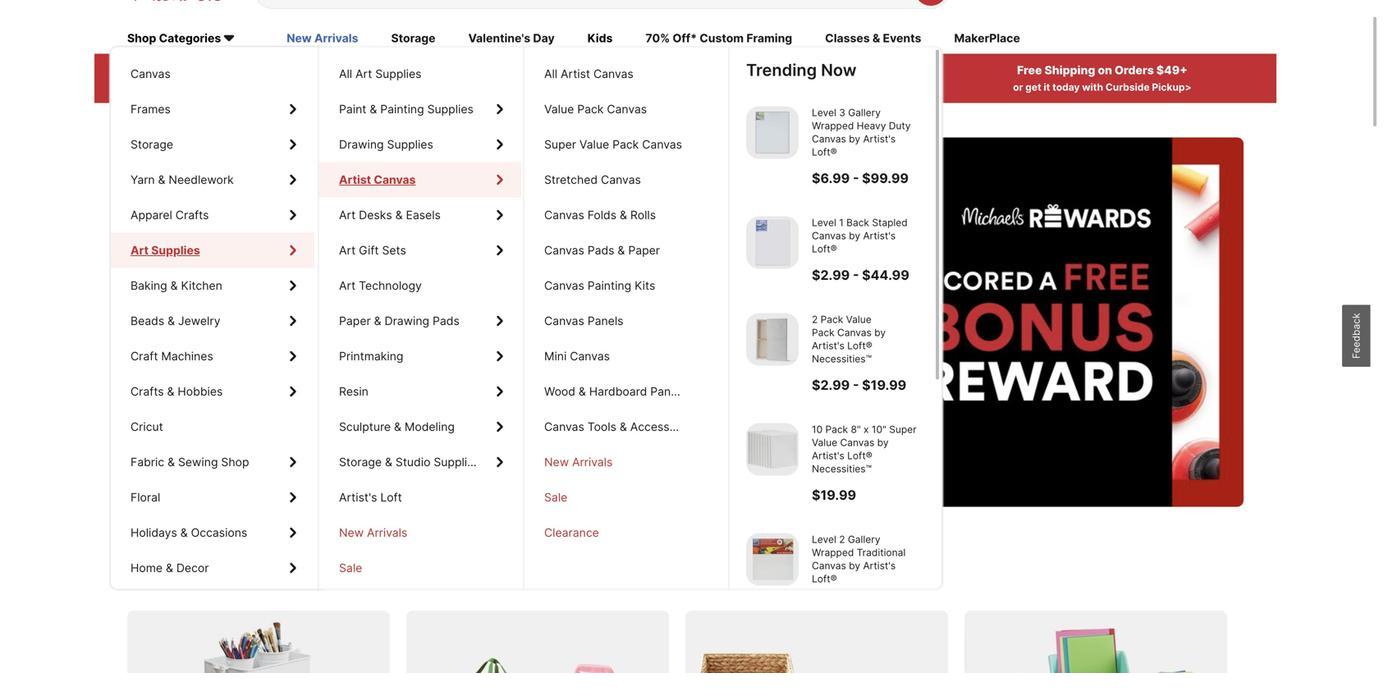 Task type: vqa. For each thing, say whether or not it's contained in the screenshot.


Task type: locate. For each thing, give the bounding box(es) containing it.
holidays & occasions link for 70% off* custom framing
[[111, 515, 315, 551]]

new arrivals down the tools on the bottom
[[544, 455, 613, 469]]

by right pack canvas
[[875, 327, 886, 339]]

holidays & occasions link for storage
[[111, 515, 315, 551]]

earn 9% in rewards when you use your michaels™ credit card.³ details & apply>
[[554, 63, 844, 93]]

drawing supplies link
[[319, 127, 521, 162]]

beads & jewelry link for 70% off* custom framing
[[111, 303, 315, 339]]

gift
[[359, 244, 379, 257]]

artist's down pack canvas
[[812, 340, 845, 352]]

crafts & hobbies link
[[111, 374, 315, 409], [111, 374, 315, 409], [111, 374, 315, 409], [111, 374, 315, 409], [111, 374, 315, 409], [111, 374, 315, 409], [111, 374, 315, 409], [111, 374, 315, 409]]

baking & kitchen for kids
[[131, 279, 222, 293]]

1 vertical spatial wrapped
[[812, 547, 854, 559]]

1 horizontal spatial all
[[339, 67, 352, 81]]

craft for shop categories
[[131, 349, 158, 363]]

art supplies
[[131, 244, 197, 257], [131, 244, 197, 257], [131, 244, 197, 257], [131, 244, 197, 257], [131, 244, 197, 257], [131, 244, 197, 257], [131, 244, 197, 257], [131, 244, 200, 257]]

sale link up 'clearance'
[[525, 480, 727, 515]]

pack inside 2 pack value pack canvas by artist's loft® necessities™
[[821, 314, 844, 326]]

holidays & occasions link for shop categories
[[111, 515, 315, 551]]

hobbies for new arrivals
[[178, 385, 223, 399]]

craft machines link for kids
[[111, 339, 315, 374]]

2 item undefined image from the top
[[746, 216, 799, 269]]

art supplies for new arrivals
[[131, 244, 197, 257]]

1 horizontal spatial 2
[[839, 534, 845, 546]]

sale down artist's loft
[[339, 561, 362, 575]]

new arrivals for middle the "new arrivals" "link"
[[544, 455, 613, 469]]

regular
[[246, 63, 290, 77]]

1 vertical spatial sale
[[339, 561, 362, 575]]

apparel crafts link for new arrivals
[[111, 198, 315, 233]]

wrapped left the traditional
[[812, 547, 854, 559]]

1 with from the left
[[183, 81, 204, 93]]

level inside the level 1 back stapled canvas by artist's loft®
[[812, 217, 837, 229]]

0 vertical spatial artist
[[561, 67, 590, 81]]

artist's down the traditional
[[863, 560, 896, 572]]

level inside level 3 gallery wrapped heavy duty canvas by artist's loft®
[[812, 107, 837, 119]]

by inside 2 pack value pack canvas by artist's loft® necessities™
[[875, 327, 886, 339]]

year
[[384, 310, 424, 335]]

a
[[160, 248, 189, 298]]

1 horizontal spatial panels
[[651, 385, 687, 399]]

pack inside value pack canvas link
[[577, 102, 604, 116]]

sewing for 70% off* custom framing
[[178, 455, 218, 469]]

art supplies for storage
[[131, 244, 197, 257]]

crafts & hobbies for storage
[[131, 385, 223, 399]]

artist's down heavy
[[863, 133, 896, 145]]

sewing for classes & events
[[178, 455, 218, 469]]

$2.99 - $44.99
[[812, 267, 910, 283]]

0 horizontal spatial for
[[369, 564, 397, 589]]

yarn & needlework link for new arrivals
[[111, 162, 315, 198]]

value pack canvas link
[[525, 92, 727, 127]]

1 $2.99 from the top
[[812, 267, 850, 283]]

canvas folds & rolls link
[[525, 198, 727, 233]]

wrapped inside level 3 gallery wrapped heavy duty canvas by artist's loft®
[[812, 120, 854, 132]]

all artist canvas link
[[525, 56, 727, 92]]

new down wood
[[544, 455, 569, 469]]

you down all artist canvas
[[583, 81, 601, 93]]

clearance link
[[525, 515, 727, 551]]

new arrivals link
[[287, 30, 358, 48], [525, 445, 727, 480], [319, 515, 521, 551]]

1 vertical spatial -
[[853, 267, 859, 283]]

shop for shop categories
[[221, 455, 249, 469]]

1 horizontal spatial with
[[1083, 81, 1104, 93]]

loft® down 8"
[[848, 450, 873, 462]]

yarn for storage
[[131, 173, 155, 187]]

all inside "all art supplies" link
[[339, 67, 352, 81]]

1 item undefined image from the top
[[746, 106, 799, 159]]

gallery for heavy
[[848, 107, 881, 119]]

1 vertical spatial 2
[[839, 534, 845, 546]]

new arrivals link up 'price'
[[287, 30, 358, 48]]

shop for classes & events
[[221, 455, 249, 469]]

beads & jewelry for kids
[[131, 314, 221, 328]]

5 item undefined image from the top
[[746, 533, 799, 586]]

all up when
[[544, 67, 558, 81]]

apparel for 70% off* custom framing
[[131, 208, 172, 222]]

1 horizontal spatial $19.99
[[862, 377, 907, 393]]

2 - from the top
[[853, 267, 859, 283]]

sale up 'clearance'
[[544, 491, 568, 505]]

yarn
[[131, 173, 155, 187], [131, 173, 155, 187], [131, 173, 155, 187], [131, 173, 155, 187], [131, 173, 155, 187], [131, 173, 155, 187], [131, 173, 155, 187], [131, 173, 155, 187]]

with right today
[[1083, 81, 1104, 93]]

new arrivals link down canvas tools & accessories
[[525, 445, 727, 480]]

craft machines for shop categories
[[131, 349, 213, 363]]

for up and
[[490, 248, 543, 298]]

2 necessities™ from the top
[[812, 463, 872, 475]]

new arrivals for topmost the "new arrivals" "link"
[[287, 31, 358, 45]]

& inside art desks & easels link
[[395, 208, 403, 222]]

apparel for shop categories
[[131, 208, 172, 222]]

0 vertical spatial -
[[853, 170, 859, 186]]

0 vertical spatial panels
[[588, 314, 624, 328]]

loft® inside level 3 gallery wrapped heavy duty canvas by artist's loft®
[[812, 146, 837, 158]]

1 level from the top
[[812, 107, 837, 119]]

& inside the canvas folds & rolls link
[[620, 208, 627, 222]]

storage & studio supplies
[[339, 455, 480, 469]]

makerplace link
[[955, 30, 1021, 48]]

1 horizontal spatial arrivals
[[367, 526, 408, 540]]

0 horizontal spatial painting
[[380, 102, 424, 116]]

rewards
[[705, 63, 755, 77]]

arrivals down 'loft'
[[367, 526, 408, 540]]

1 horizontal spatial pads
[[588, 244, 615, 257]]

pickup>
[[1152, 81, 1192, 93]]

1 vertical spatial you
[[552, 248, 621, 298]]

value down when
[[544, 102, 574, 116]]

with down 20%
[[183, 81, 204, 93]]

0 horizontal spatial arrivals
[[314, 31, 358, 45]]

stretched canvas
[[544, 173, 641, 187]]

frames link for shop categories
[[111, 92, 315, 127]]

pack left 8"
[[826, 424, 848, 436]]

cricut link for kids
[[111, 409, 315, 445]]

pack inside 10 pack 8" x 10" super value canvas by artist's loft® necessities™
[[826, 424, 848, 436]]

$19.99 up 10" super
[[862, 377, 907, 393]]

panels up "accessories"
[[651, 385, 687, 399]]

0 vertical spatial new arrivals link
[[287, 30, 358, 48]]

new arrivals
[[287, 31, 358, 45], [544, 455, 613, 469], [339, 526, 408, 540]]

gallery up the traditional
[[848, 534, 881, 546]]

beads & jewelry for new arrivals
[[131, 314, 221, 328]]

artist's inside level 2 gallery wrapped traditional canvas by artist's loft®
[[863, 560, 896, 572]]

purchases
[[324, 63, 384, 77]]

storage & studio supplies link
[[319, 445, 521, 480]]

clearance
[[544, 526, 599, 540]]

&
[[873, 31, 881, 45], [800, 81, 806, 93], [370, 102, 377, 116], [158, 173, 165, 187], [158, 173, 165, 187], [158, 173, 165, 187], [158, 173, 165, 187], [158, 173, 165, 187], [158, 173, 165, 187], [158, 173, 165, 187], [158, 173, 165, 187], [395, 208, 403, 222], [620, 208, 627, 222], [618, 244, 625, 257], [170, 279, 178, 293], [170, 279, 178, 293], [170, 279, 178, 293], [170, 279, 178, 293], [170, 279, 178, 293], [170, 279, 178, 293], [170, 279, 178, 293], [170, 279, 178, 293], [168, 314, 175, 328], [168, 314, 175, 328], [168, 314, 175, 328], [168, 314, 175, 328], [168, 314, 175, 328], [168, 314, 175, 328], [168, 314, 175, 328], [168, 314, 175, 328], [374, 314, 382, 328], [167, 385, 175, 399], [167, 385, 175, 399], [167, 385, 175, 399], [167, 385, 175, 399], [167, 385, 175, 399], [167, 385, 175, 399], [167, 385, 175, 399], [167, 385, 175, 399], [579, 385, 586, 399], [394, 420, 402, 434], [620, 420, 627, 434], [168, 455, 175, 469], [168, 455, 175, 469], [168, 455, 175, 469], [168, 455, 175, 469], [168, 455, 175, 469], [168, 455, 175, 469], [168, 455, 175, 469], [168, 455, 175, 469], [385, 455, 393, 469], [180, 526, 188, 540], [180, 526, 188, 540], [180, 526, 188, 540], [180, 526, 188, 540], [180, 526, 188, 540], [180, 526, 188, 540], [180, 526, 188, 540], [180, 526, 188, 540], [166, 561, 173, 575], [166, 561, 173, 575], [166, 561, 173, 575], [166, 561, 173, 575], [166, 561, 173, 575], [166, 561, 173, 575], [166, 561, 173, 575], [166, 561, 173, 575]]

cricut link
[[111, 409, 315, 445], [111, 409, 315, 445], [111, 409, 315, 445], [111, 409, 315, 445], [111, 409, 315, 445], [111, 409, 315, 445], [111, 409, 315, 445], [111, 409, 315, 445]]

kitchen for 70% off* custom framing
[[181, 279, 222, 293]]

2 $2.99 from the top
[[812, 377, 850, 393]]

occasions for shop categories
[[191, 526, 247, 540]]

3 level from the top
[[812, 534, 837, 546]]

1 vertical spatial new arrivals link
[[525, 445, 727, 480]]

artist's inside the level 1 back stapled canvas by artist's loft®
[[863, 230, 896, 242]]

by down heavy
[[849, 133, 861, 145]]

frames link
[[111, 92, 315, 127], [111, 92, 315, 127], [111, 92, 315, 127], [111, 92, 315, 127], [111, 92, 315, 127], [111, 92, 315, 127], [111, 92, 315, 127], [111, 92, 315, 127]]

- right $6.99
[[853, 170, 859, 186]]

home & decor for 70% off* custom framing
[[131, 561, 209, 575]]

yarn for new arrivals
[[131, 173, 155, 187]]

2 vertical spatial new arrivals link
[[319, 515, 521, 551]]

0 vertical spatial wrapped
[[812, 120, 854, 132]]

2 horizontal spatial all
[[544, 67, 558, 81]]

arrivals down the tools on the bottom
[[572, 455, 613, 469]]

daily23us.
[[233, 81, 291, 93]]

with inside the 20% off all regular price purchases with code daily23us. exclusions apply>
[[183, 81, 204, 93]]

sewing for kids
[[178, 455, 218, 469]]

pack for 10
[[826, 424, 848, 436]]

$19.99
[[862, 377, 907, 393], [812, 487, 857, 503]]

stapled
[[872, 217, 908, 229]]

value down 10 in the bottom of the page
[[812, 437, 838, 449]]

painting up drawing supplies
[[380, 102, 424, 116]]

storage for kids
[[131, 138, 173, 152]]

pack up stretched canvas link
[[613, 138, 639, 152]]

- left the $44.99
[[853, 267, 859, 283]]

4 item undefined image from the top
[[746, 423, 799, 476]]

curbside
[[1106, 81, 1150, 93]]

tools
[[588, 420, 617, 434]]

1 vertical spatial new arrivals
[[544, 455, 613, 469]]

needlework for storage
[[169, 173, 234, 187]]

pack canvas
[[812, 327, 872, 339]]

1 horizontal spatial paper
[[628, 244, 660, 257]]

fabric for 70% off* custom framing
[[131, 455, 164, 469]]

supplies inside "link"
[[434, 455, 480, 469]]

0 vertical spatial arrivals
[[314, 31, 358, 45]]

storage inside storage & studio supplies "link"
[[339, 455, 382, 469]]

loft® up $2.99 - $44.99
[[812, 243, 837, 255]]

value inside 10 pack 8" x 10" super value canvas by artist's loft® necessities™
[[812, 437, 838, 449]]

decor for storage
[[176, 561, 209, 575]]

frames link for kids
[[111, 92, 315, 127]]

cricut for kids
[[131, 420, 163, 434]]

artist up when
[[561, 67, 590, 81]]

frames for 70% off* custom framing
[[131, 102, 171, 116]]

holiday storage containers image
[[406, 611, 669, 673]]

artist's down 10 in the bottom of the page
[[812, 450, 845, 462]]

2 with from the left
[[1083, 81, 1104, 93]]

pack up pack canvas
[[821, 314, 844, 326]]

level inside level 2 gallery wrapped traditional canvas by artist's loft®
[[812, 534, 837, 546]]

1 vertical spatial paper
[[339, 314, 371, 328]]

0 vertical spatial necessities™
[[812, 353, 872, 365]]

credit
[[699, 81, 729, 93]]

accessories
[[630, 420, 696, 434]]

1 horizontal spatial sale link
[[525, 480, 727, 515]]

on inside free shipping on orders $49+ or get it today with curbside pickup>
[[1098, 63, 1113, 77]]

1 vertical spatial drawing
[[385, 314, 430, 328]]

1 vertical spatial level
[[812, 217, 837, 229]]

apparel
[[131, 208, 172, 222], [131, 208, 172, 222], [131, 208, 172, 222], [131, 208, 172, 222], [131, 208, 172, 222], [131, 208, 172, 222], [131, 208, 172, 222], [131, 208, 172, 222]]

artist's inside 10 pack 8" x 10" super value canvas by artist's loft® necessities™
[[812, 450, 845, 462]]

art gift sets link
[[319, 233, 521, 268]]

fabric for kids
[[131, 455, 164, 469]]

0 vertical spatial on
[[1098, 63, 1113, 77]]

0 horizontal spatial sale link
[[319, 551, 521, 586]]

artist's
[[863, 133, 896, 145], [863, 230, 896, 242], [812, 340, 845, 352], [812, 450, 845, 462], [339, 491, 377, 505], [863, 560, 896, 572]]

beads for 70% off* custom framing
[[131, 314, 164, 328]]

for left the every at the left
[[369, 564, 397, 589]]

0 vertical spatial $2.99
[[812, 267, 850, 283]]

2 level from the top
[[812, 217, 837, 229]]

1 horizontal spatial sale
[[544, 491, 568, 505]]

1 vertical spatial gallery
[[848, 534, 881, 546]]

- up 8"
[[853, 377, 859, 393]]

new
[[287, 31, 312, 45], [199, 248, 284, 298], [544, 455, 569, 469], [339, 526, 364, 540]]

frames for new arrivals
[[131, 102, 171, 116]]

1 vertical spatial $2.99
[[812, 377, 850, 393]]

craft for classes & events
[[131, 349, 158, 363]]

yarn for 70% off* custom framing
[[131, 173, 155, 187]]

0 vertical spatial level
[[812, 107, 837, 119]]

jewelry for shop categories
[[178, 314, 221, 328]]

home & decor for shop categories
[[131, 561, 209, 575]]

needlework for kids
[[169, 173, 234, 187]]

floral link
[[111, 480, 315, 515], [111, 480, 315, 515], [111, 480, 315, 515], [111, 480, 315, 515], [111, 480, 315, 515], [111, 480, 315, 515], [111, 480, 315, 515], [111, 480, 315, 515]]

yarn & needlework link for shop categories
[[111, 162, 315, 198]]

baking & kitchen
[[131, 279, 222, 293], [131, 279, 222, 293], [131, 279, 222, 293], [131, 279, 222, 293], [131, 279, 222, 293], [131, 279, 222, 293], [131, 279, 222, 293], [131, 279, 222, 293]]

code
[[207, 81, 231, 93]]

1 horizontal spatial painting
[[588, 279, 632, 293]]

3 - from the top
[[853, 377, 859, 393]]

panels down canvas painting kits
[[588, 314, 624, 328]]

0 vertical spatial painting
[[380, 102, 424, 116]]

valentine's day link
[[468, 30, 555, 48]]

0 vertical spatial pads
[[588, 244, 615, 257]]

earn
[[643, 63, 669, 77]]

hobbies
[[178, 385, 223, 399], [178, 385, 223, 399], [178, 385, 223, 399], [178, 385, 223, 399], [178, 385, 223, 399], [178, 385, 223, 399], [178, 385, 223, 399], [178, 385, 223, 399]]

0 vertical spatial gallery
[[848, 107, 881, 119]]

artist's down stapled on the top of the page
[[863, 230, 896, 242]]

holidays for 70% off* custom framing
[[131, 526, 177, 540]]

canvas link for kids
[[111, 56, 315, 92]]

2 inside level 2 gallery wrapped traditional canvas by artist's loft®
[[839, 534, 845, 546]]

$2.99 up 10 in the bottom of the page
[[812, 377, 850, 393]]

holidays & occasions link for new arrivals
[[111, 515, 315, 551]]

trending now
[[746, 60, 857, 80]]

shop
[[127, 31, 156, 45], [221, 455, 249, 469], [221, 455, 249, 469], [221, 455, 249, 469], [221, 455, 249, 469], [221, 455, 249, 469], [221, 455, 249, 469], [221, 455, 249, 469], [221, 455, 249, 469]]

1 vertical spatial pads
[[433, 314, 460, 328]]

when
[[554, 81, 581, 93]]

yarn for valentine's day
[[131, 173, 155, 187]]

& inside paint & painting supplies link
[[370, 102, 377, 116]]

paper up printmaking
[[339, 314, 371, 328]]

1 - from the top
[[853, 170, 859, 186]]

yarn for kids
[[131, 173, 155, 187]]

home
[[131, 561, 163, 575], [131, 561, 163, 575], [131, 561, 163, 575], [131, 561, 163, 575], [131, 561, 163, 575], [131, 561, 163, 575], [131, 561, 163, 575], [131, 561, 163, 575]]

all right off
[[228, 63, 243, 77]]

0 vertical spatial paper
[[628, 244, 660, 257]]

new up 'price'
[[287, 31, 312, 45]]

gallery
[[848, 107, 881, 119], [848, 534, 881, 546]]

jewelry for storage
[[178, 314, 221, 328]]

for
[[490, 248, 543, 298], [369, 564, 397, 589]]

canvas tools & accessories link
[[525, 409, 727, 445]]

2 vertical spatial new arrivals
[[339, 526, 408, 540]]

all inside all artist canvas link
[[544, 67, 558, 81]]

storage for valentine's day
[[131, 138, 173, 152]]

decor
[[176, 561, 209, 575], [176, 561, 209, 575], [176, 561, 209, 575], [176, 561, 209, 575], [176, 561, 209, 575], [176, 561, 209, 575], [176, 561, 209, 575], [176, 561, 209, 575]]

beads & jewelry link for valentine's day
[[111, 303, 315, 339]]

0 vertical spatial sale
[[544, 491, 568, 505]]

art
[[356, 67, 372, 81], [339, 208, 356, 222], [131, 244, 147, 257], [131, 244, 147, 257], [131, 244, 147, 257], [131, 244, 147, 257], [131, 244, 147, 257], [131, 244, 147, 257], [131, 244, 147, 257], [131, 244, 149, 257], [339, 244, 356, 257], [339, 279, 356, 293]]

1 vertical spatial on
[[179, 564, 203, 589]]

apparel crafts link for kids
[[111, 198, 315, 233]]

2 vertical spatial level
[[812, 534, 837, 546]]

cricut
[[131, 420, 163, 434], [131, 420, 163, 434], [131, 420, 163, 434], [131, 420, 163, 434], [131, 420, 163, 434], [131, 420, 163, 434], [131, 420, 163, 434], [131, 420, 163, 434]]

michaels™
[[647, 81, 697, 93]]

0 vertical spatial you
[[583, 81, 601, 93]]

0 horizontal spatial all
[[228, 63, 243, 77]]

loft® down pack canvas
[[848, 340, 873, 352]]

you inside earn 9% in rewards when you use your michaels™ credit card.³ details & apply>
[[583, 81, 601, 93]]

art for art gift sets link
[[339, 244, 356, 257]]

crafts & hobbies link for storage
[[111, 374, 315, 409]]

1 vertical spatial artist
[[339, 173, 371, 187]]

painting left kits
[[588, 279, 632, 293]]

0 horizontal spatial sale
[[339, 561, 362, 575]]

apparel crafts for classes & events
[[131, 208, 209, 222]]

sale link down artist's loft link
[[319, 551, 521, 586]]

2 vertical spatial -
[[853, 377, 859, 393]]

1 horizontal spatial on
[[1098, 63, 1113, 77]]

paper up kits
[[628, 244, 660, 257]]

art for 'art supplies' link corresponding to storage
[[131, 244, 147, 257]]

apparel crafts link
[[111, 198, 315, 233], [111, 198, 315, 233], [111, 198, 315, 233], [111, 198, 315, 233], [111, 198, 315, 233], [111, 198, 315, 233], [111, 198, 315, 233], [111, 198, 315, 233]]

fabric for valentine's day
[[131, 455, 164, 469]]

0 horizontal spatial drawing
[[339, 138, 384, 152]]

new arrivals link up the every at the left
[[319, 515, 521, 551]]

new arrivals up 'price'
[[287, 31, 358, 45]]

$2.99 - $19.99
[[812, 377, 907, 393]]

by down the traditional
[[849, 560, 861, 572]]

1 necessities™ from the top
[[812, 353, 872, 365]]

home & decor link for storage
[[111, 551, 315, 586]]

crafts & hobbies link for kids
[[111, 374, 315, 409]]

pack down the "use"
[[577, 102, 604, 116]]

on up curbside
[[1098, 63, 1113, 77]]

0 vertical spatial for
[[490, 248, 543, 298]]

wrapped for 3
[[812, 120, 854, 132]]

art supplies link for 70% off* custom framing
[[111, 233, 315, 268]]

rolls
[[631, 208, 656, 222]]

2 vertical spatial arrivals
[[367, 526, 408, 540]]

cricut for new arrivals
[[131, 420, 163, 434]]

$2.99 down the level 1 back stapled canvas by artist's loft®
[[812, 267, 850, 283]]

0 horizontal spatial 2
[[812, 314, 818, 326]]

new down artist's loft
[[339, 526, 364, 540]]

necessities™ down 8"
[[812, 463, 872, 475]]

& inside paper & drawing pads link
[[374, 314, 382, 328]]

decor for 70% off* custom framing
[[176, 561, 209, 575]]

0 vertical spatial $19.99
[[862, 377, 907, 393]]

by
[[849, 133, 861, 145], [849, 230, 861, 242], [875, 327, 886, 339], [878, 437, 889, 449], [849, 560, 861, 572]]

by down back
[[849, 230, 861, 242]]

storage link for 70% off* custom framing
[[111, 127, 315, 162]]

20% off all regular price purchases with code daily23us. exclusions apply>
[[179, 63, 384, 93]]

craft machines for valentine's day
[[131, 349, 213, 363]]

necessities™ inside 10 pack 8" x 10" super value canvas by artist's loft® necessities™
[[812, 463, 872, 475]]

1 vertical spatial painting
[[588, 279, 632, 293]]

mini canvas
[[544, 349, 610, 363]]

fabric & sewing shop link
[[111, 445, 315, 480], [111, 445, 315, 480], [111, 445, 315, 480], [111, 445, 315, 480], [111, 445, 315, 480], [111, 445, 315, 480], [111, 445, 315, 480], [111, 445, 315, 480]]

0 horizontal spatial paper
[[339, 314, 371, 328]]

home & decor
[[131, 561, 209, 575], [131, 561, 209, 575], [131, 561, 209, 575], [131, 561, 209, 575], [131, 561, 209, 575], [131, 561, 209, 575], [131, 561, 209, 575], [131, 561, 209, 575]]

$99.99
[[862, 170, 909, 186]]

value up pack canvas
[[846, 314, 872, 326]]

0 vertical spatial new arrivals
[[287, 31, 358, 45]]

hobbies for storage
[[178, 385, 223, 399]]

1 horizontal spatial for
[[490, 248, 543, 298]]

all up apply>
[[339, 67, 352, 81]]

3 item undefined image from the top
[[746, 313, 799, 366]]

you up canvas panels
[[552, 248, 621, 298]]

gift
[[414, 248, 480, 298]]

loft® up three water hyacinth baskets in white, brown and tan "image"
[[812, 573, 837, 585]]

gallery up heavy
[[848, 107, 881, 119]]

needlework
[[169, 173, 234, 187], [169, 173, 234, 187], [169, 173, 234, 187], [169, 173, 234, 187], [169, 173, 234, 187], [169, 173, 234, 187], [169, 173, 234, 187], [169, 173, 234, 187]]

kitchen for shop categories
[[181, 279, 222, 293]]

artist up desks
[[339, 173, 371, 187]]

gallery inside level 2 gallery wrapped traditional canvas by artist's loft®
[[848, 534, 881, 546]]

apparel crafts
[[131, 208, 209, 222], [131, 208, 209, 222], [131, 208, 209, 222], [131, 208, 209, 222], [131, 208, 209, 222], [131, 208, 209, 222], [131, 208, 209, 222], [131, 208, 209, 222]]

loft® up $6.99
[[812, 146, 837, 158]]

first
[[207, 310, 245, 335]]

on right save
[[179, 564, 203, 589]]

home & decor link for 70% off* custom framing
[[111, 551, 315, 586]]

1 wrapped from the top
[[812, 120, 854, 132]]

0 vertical spatial 2
[[812, 314, 818, 326]]

1 vertical spatial arrivals
[[572, 455, 613, 469]]

new arrivals down artist's loft
[[339, 526, 408, 540]]

baking & kitchen for 70% off* custom framing
[[131, 279, 222, 293]]

canvas panels link
[[525, 303, 727, 339]]

0 horizontal spatial $19.99
[[812, 487, 857, 503]]

beads for new arrivals
[[131, 314, 164, 328]]

wrapped inside level 2 gallery wrapped traditional canvas by artist's loft®
[[812, 547, 854, 559]]

art technology
[[339, 279, 422, 293]]

canvas inside level 3 gallery wrapped heavy duty canvas by artist's loft®
[[812, 133, 846, 145]]

or
[[1013, 81, 1024, 93]]

wrapped down 3 at the right top of page
[[812, 120, 854, 132]]

free.
[[572, 310, 625, 335]]

arrivals up purchases
[[314, 31, 358, 45]]

categories
[[159, 31, 221, 45]]

shipping
[[1045, 63, 1096, 77]]

year's
[[294, 248, 404, 298]]

pads down canvas folds & rolls
[[588, 244, 615, 257]]

wood
[[544, 385, 576, 399]]

sewing for valentine's day
[[178, 455, 218, 469]]

gallery inside level 3 gallery wrapped heavy duty canvas by artist's loft®
[[848, 107, 881, 119]]

$19.99 down 10 pack 8" x 10" super value canvas by artist's loft® necessities™ at the right bottom of page
[[812, 487, 857, 503]]

0 horizontal spatial pads
[[433, 314, 460, 328]]

all inside the 20% off all regular price purchases with code daily23us. exclusions apply>
[[228, 63, 243, 77]]

0 horizontal spatial with
[[183, 81, 204, 93]]

1 horizontal spatial artist
[[561, 67, 590, 81]]

2 wrapped from the top
[[812, 547, 854, 559]]

by down 10" super
[[878, 437, 889, 449]]

item undefined image
[[746, 106, 799, 159], [746, 216, 799, 269], [746, 313, 799, 366], [746, 423, 799, 476], [746, 533, 799, 586]]

0 vertical spatial drawing
[[339, 138, 384, 152]]

level 2 gallery wrapped traditional canvas by artist's loft®
[[812, 534, 906, 585]]

crafts & hobbies
[[131, 385, 223, 399], [131, 385, 223, 399], [131, 385, 223, 399], [131, 385, 223, 399], [131, 385, 223, 399], [131, 385, 223, 399], [131, 385, 223, 399], [131, 385, 223, 399]]

pads right year
[[433, 314, 460, 328]]

1 vertical spatial for
[[369, 564, 397, 589]]

1 vertical spatial $19.99
[[812, 487, 857, 503]]

home & decor link for classes & events
[[111, 551, 315, 586]]

& inside classes & events link
[[873, 31, 881, 45]]

1 vertical spatial necessities™
[[812, 463, 872, 475]]

necessities™ down pack canvas
[[812, 353, 872, 365]]

craft for new arrivals
[[131, 349, 158, 363]]



Task type: describe. For each thing, give the bounding box(es) containing it.
apparel crafts link for shop categories
[[111, 198, 315, 233]]

canvas link for new arrivals
[[111, 56, 315, 92]]

pads inside canvas pads & paper link
[[588, 244, 615, 257]]

art technology link
[[319, 268, 521, 303]]

all art supplies
[[339, 67, 422, 81]]

floral for shop categories
[[131, 491, 160, 505]]

craft machines for storage
[[131, 349, 213, 363]]

printmaking
[[339, 349, 404, 363]]

& inside storage & studio supplies "link"
[[385, 455, 393, 469]]

stretched canvas link
[[525, 162, 727, 198]]

hardboard
[[589, 385, 647, 399]]

craft machines link for new arrivals
[[111, 339, 315, 374]]

cricut link for new arrivals
[[111, 409, 315, 445]]

sewing for shop categories
[[178, 455, 218, 469]]

artist's left 'loft'
[[339, 491, 377, 505]]

$44.99
[[862, 267, 910, 283]]

2 horizontal spatial arrivals
[[572, 455, 613, 469]]

beads & jewelry link for kids
[[111, 303, 315, 339]]

your
[[160, 310, 203, 335]]

home & decor for classes & events
[[131, 561, 209, 575]]

art for classes & events's 'art supplies' link
[[131, 244, 147, 257]]

technology
[[359, 279, 422, 293]]

kids link
[[588, 30, 613, 48]]

& inside the sculpture & modeling link
[[394, 420, 402, 434]]

frames for valentine's day
[[131, 102, 171, 116]]

storage for 70% off* custom framing
[[131, 138, 173, 152]]

storage link for kids
[[111, 127, 315, 162]]

paint & painting supplies
[[339, 102, 474, 116]]

day
[[533, 31, 555, 45]]

canvas panels
[[544, 314, 624, 328]]

super value pack canvas
[[544, 138, 682, 152]]

jewelry for classes & events
[[178, 314, 221, 328]]

canvas pads & paper link
[[525, 233, 727, 268]]

apparel for kids
[[131, 208, 172, 222]]

art desks & easels
[[339, 208, 441, 222]]

baking & kitchen for shop categories
[[131, 279, 222, 293]]

price
[[292, 63, 322, 77]]

floral for kids
[[131, 491, 160, 505]]

creative
[[208, 564, 286, 589]]

pack inside super value pack canvas link
[[613, 138, 639, 152]]

apparel for valentine's day
[[131, 208, 172, 222]]

10
[[812, 424, 823, 436]]

cricut link for 70% off* custom framing
[[111, 409, 315, 445]]

$2.99 for $2.99 - $19.99
[[812, 377, 850, 393]]

printmaking link
[[319, 339, 521, 374]]

studio
[[396, 455, 431, 469]]

canvas inside level 2 gallery wrapped traditional canvas by artist's loft®
[[812, 560, 846, 572]]

get
[[1026, 81, 1042, 93]]

2 inside 2 pack value pack canvas by artist's loft® necessities™
[[812, 314, 818, 326]]

mini canvas link
[[525, 339, 727, 374]]

kitchen for new arrivals
[[181, 279, 222, 293]]

makerplace
[[955, 31, 1021, 45]]

canvas tools & accessories
[[544, 420, 696, 434]]

- for $19.99
[[853, 377, 859, 393]]

apparel for storage
[[131, 208, 172, 222]]

sculpture & modeling
[[339, 420, 455, 434]]

item undefined image inside level 2 gallery wrapped traditional canvas by artist's loft® link
[[746, 533, 799, 586]]

three water hyacinth baskets in white, brown and tan image
[[686, 611, 948, 673]]

& inside canvas tools & accessories link
[[620, 420, 627, 434]]

you scored a free $5 bonus reward image
[[127, 138, 1244, 507]]

with inside free shipping on orders $49+ or get it today with curbside pickup>
[[1083, 81, 1104, 93]]

artist canvas link
[[319, 162, 521, 198]]

beads for valentine's day
[[131, 314, 164, 328]]

it
[[1044, 81, 1051, 93]]

easels
[[406, 208, 441, 222]]

machines for storage
[[161, 349, 213, 363]]

canvas folds & rolls
[[544, 208, 656, 222]]

kitchen for valentine's day
[[181, 279, 222, 293]]

you for for
[[552, 248, 621, 298]]

super value pack canvas link
[[525, 127, 727, 162]]

craft for storage
[[131, 349, 158, 363]]

& inside canvas pads & paper link
[[618, 244, 625, 257]]

framing
[[747, 31, 793, 45]]

storage link for storage
[[111, 127, 315, 162]]

item undefined image for $19.99
[[746, 423, 799, 476]]

apply>
[[809, 81, 844, 93]]

hobbies for shop categories
[[178, 385, 223, 399]]

traditional
[[857, 547, 906, 559]]

machines for shop categories
[[161, 349, 213, 363]]

baking & kitchen link for storage
[[111, 268, 315, 303]]

white rolling cart with art supplies image
[[127, 611, 390, 673]]

resin
[[339, 385, 369, 399]]

frames link for classes & events
[[111, 92, 315, 127]]

all for all artist canvas
[[544, 67, 558, 81]]

holidays & occasions link for valentine's day
[[111, 515, 315, 551]]

your first reward of the year is here, and it's free.
[[160, 310, 625, 335]]

floral link for kids
[[111, 480, 315, 515]]

wrapped for 2
[[812, 547, 854, 559]]

classes & events
[[825, 31, 922, 45]]

20%
[[179, 63, 205, 77]]

1
[[839, 217, 844, 229]]

loft® inside level 2 gallery wrapped traditional canvas by artist's loft®
[[812, 573, 837, 585]]

beads for kids
[[131, 314, 164, 328]]

it's
[[541, 310, 567, 335]]

canvas inside 10 pack 8" x 10" super value canvas by artist's loft® necessities™
[[840, 437, 875, 449]]

0 vertical spatial sale link
[[525, 480, 727, 515]]

fabric & sewing shop for classes & events
[[131, 455, 249, 469]]

the
[[349, 310, 379, 335]]

artist's inside 2 pack value pack canvas by artist's loft® necessities™
[[812, 340, 845, 352]]

folds
[[588, 208, 617, 222]]

floral for valentine's day
[[131, 491, 160, 505]]

canvas painting kits
[[544, 279, 656, 293]]

loft® inside the level 1 back stapled canvas by artist's loft®
[[812, 243, 837, 255]]

home for new arrivals
[[131, 561, 163, 575]]

your
[[623, 81, 645, 93]]

a new year's gift for you
[[160, 248, 621, 298]]

by inside level 2 gallery wrapped traditional canvas by artist's loft®
[[849, 560, 861, 572]]

in
[[692, 63, 703, 77]]

reward
[[250, 310, 321, 335]]

baking & kitchen link for shop categories
[[111, 268, 315, 303]]

kitchen for kids
[[181, 279, 222, 293]]

pads inside paper & drawing pads link
[[433, 314, 460, 328]]

is
[[429, 310, 444, 335]]

loft® inside 10 pack 8" x 10" super value canvas by artist's loft® necessities™
[[848, 450, 873, 462]]

0 horizontal spatial artist
[[339, 173, 371, 187]]

art supplies link for new arrivals
[[111, 233, 315, 268]]

art for 'art supplies' link corresponding to valentine's day
[[131, 244, 147, 257]]

2 pack value pack canvas by artist's loft® necessities™
[[812, 314, 886, 365]]

by inside level 3 gallery wrapped heavy duty canvas by artist's loft®
[[849, 133, 861, 145]]

storage for new arrivals
[[131, 138, 173, 152]]

wood & hardboard panels
[[544, 385, 687, 399]]

1 vertical spatial panels
[[651, 385, 687, 399]]

level 1 back stapled canvas by artist's loft®
[[812, 217, 908, 255]]

0 horizontal spatial panels
[[588, 314, 624, 328]]

crafts & hobbies link for new arrivals
[[111, 374, 315, 409]]

value pack canvas
[[544, 102, 647, 116]]

necessities™ inside 2 pack value pack canvas by artist's loft® necessities™
[[812, 353, 872, 365]]

needlework for shop categories
[[169, 173, 234, 187]]

& inside earn 9% in rewards when you use your michaels™ credit card.³ details & apply>
[[800, 81, 806, 93]]

paper & drawing pads link
[[319, 303, 521, 339]]

colorful plastic storage bins image
[[965, 611, 1228, 673]]

apparel crafts for shop categories
[[131, 208, 209, 222]]

shop categories link
[[127, 30, 254, 48]]

level 2 gallery wrapped traditional canvas by artist's loft® link
[[746, 533, 917, 617]]

kids
[[588, 31, 613, 45]]

all art supplies link
[[319, 56, 521, 92]]

fabric & sewing shop link for new arrivals
[[111, 445, 315, 480]]

art supplies for kids
[[131, 244, 197, 257]]

storage link for valentine's day
[[111, 127, 315, 162]]

canvas inside the level 1 back stapled canvas by artist's loft®
[[812, 230, 846, 242]]

floral for 70% off* custom framing
[[131, 491, 160, 505]]

sculpture & modeling link
[[319, 409, 521, 445]]

off*
[[673, 31, 697, 45]]

loft® inside 2 pack value pack canvas by artist's loft® necessities™
[[848, 340, 873, 352]]

art for 'art supplies' link related to new arrivals
[[131, 244, 147, 257]]

canvas link for 70% off* custom framing
[[111, 56, 315, 92]]

craft machines for new arrivals
[[131, 349, 213, 363]]

art supplies for shop categories
[[131, 244, 197, 257]]

apparel crafts for 70% off* custom framing
[[131, 208, 209, 222]]

baking & kitchen link for 70% off* custom framing
[[111, 268, 315, 303]]

storage for shop categories
[[131, 138, 173, 152]]

shop categories
[[127, 31, 221, 45]]

new up first
[[199, 248, 284, 298]]

hobbies for 70% off* custom framing
[[178, 385, 223, 399]]

pack for value
[[577, 102, 604, 116]]

details
[[764, 81, 798, 93]]

artist's loft link
[[319, 480, 521, 515]]

craft for kids
[[131, 349, 158, 363]]

value right super
[[580, 138, 609, 152]]

resin link
[[319, 374, 521, 409]]

save
[[127, 564, 174, 589]]

frames for shop categories
[[131, 102, 171, 116]]

apparel for new arrivals
[[131, 208, 172, 222]]

crafts & hobbies for valentine's day
[[131, 385, 223, 399]]

crafts & hobbies for 70% off* custom framing
[[131, 385, 223, 399]]

9%
[[672, 63, 690, 77]]

shop for storage
[[221, 455, 249, 469]]

home for storage
[[131, 561, 163, 575]]

baking for new arrivals
[[131, 279, 167, 293]]

off
[[207, 63, 225, 77]]

beads & jewelry link for classes & events
[[111, 303, 315, 339]]

fabric & sewing shop for new arrivals
[[131, 455, 249, 469]]

trending
[[746, 60, 817, 80]]

decor for kids
[[176, 561, 209, 575]]

valentine's day
[[468, 31, 555, 45]]

0 horizontal spatial on
[[179, 564, 203, 589]]

yarn & needlework for valentine's day
[[131, 173, 234, 187]]

craft for 70% off* custom framing
[[131, 349, 158, 363]]

yarn & needlework link for storage
[[111, 162, 315, 198]]

kits
[[635, 279, 656, 293]]

free shipping on orders $49+ or get it today with curbside pickup>
[[1013, 63, 1192, 93]]

art desks & easels link
[[319, 198, 521, 233]]

artist canvas
[[339, 173, 416, 187]]

beads & jewelry for 70% off* custom framing
[[131, 314, 221, 328]]

- for $99.99
[[853, 170, 859, 186]]

occasions for classes & events
[[191, 526, 247, 540]]

by inside the level 1 back stapled canvas by artist's loft®
[[849, 230, 861, 242]]

pack for 2
[[821, 314, 844, 326]]

1 vertical spatial sale link
[[319, 551, 521, 586]]

- for $44.99
[[853, 267, 859, 283]]

value inside 2 pack value pack canvas by artist's loft® necessities™
[[846, 314, 872, 326]]

item undefined image for $6.99 - $99.99
[[746, 106, 799, 159]]

mini
[[544, 349, 567, 363]]

holidays for kids
[[131, 526, 177, 540]]

beads & jewelry for storage
[[131, 314, 221, 328]]

exclusions
[[293, 81, 345, 93]]

$6.99
[[812, 170, 850, 186]]

valentine's
[[468, 31, 531, 45]]

art for art desks & easels link
[[339, 208, 356, 222]]

floral link for 70% off* custom framing
[[111, 480, 315, 515]]

1 horizontal spatial drawing
[[385, 314, 430, 328]]

holidays for storage
[[131, 526, 177, 540]]

baking & kitchen for classes & events
[[131, 279, 222, 293]]

here,
[[449, 310, 496, 335]]

cricut link for classes & events
[[111, 409, 315, 445]]

every
[[401, 564, 456, 589]]

artist's inside level 3 gallery wrapped heavy duty canvas by artist's loft®
[[863, 133, 896, 145]]

by inside 10 pack 8" x 10" super value canvas by artist's loft® necessities™
[[878, 437, 889, 449]]

paper & drawing pads
[[339, 314, 460, 328]]

save on creative storage for every space.
[[127, 564, 524, 589]]

& inside wood & hardboard panels link
[[579, 385, 586, 399]]



